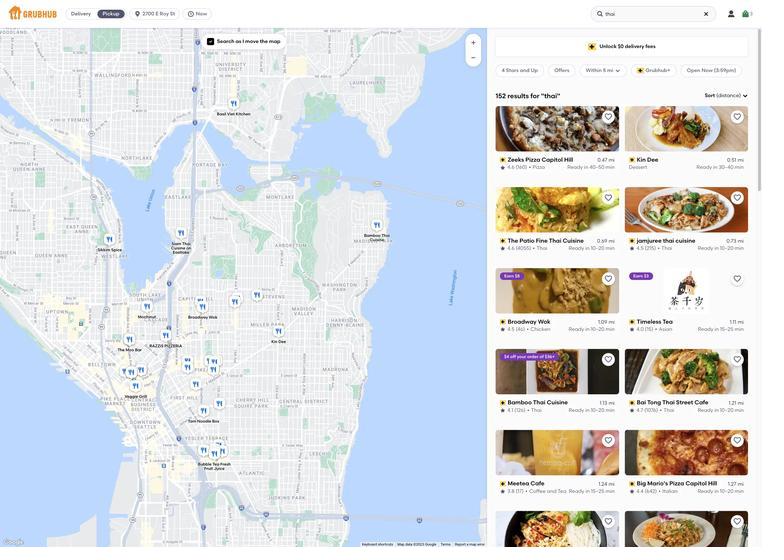 Task type: vqa. For each thing, say whether or not it's contained in the screenshot.


Task type: describe. For each thing, give the bounding box(es) containing it.
patio
[[520, 237, 535, 244]]

0.51 mi
[[728, 157, 745, 163]]

subscription pass image for bamboo thai cuisine
[[500, 400, 507, 405]]

ready for the patio fine thai cuisine
[[569, 245, 585, 251]]

asean food hall-rolling wok image
[[124, 365, 139, 381]]

sushi ave image
[[197, 443, 211, 459]]

now inside button
[[196, 11, 207, 17]]

ready in 10–20 min for bai tong thai street cafe
[[698, 407, 745, 413]]

di fiora image
[[181, 360, 195, 376]]

search as i move the map
[[217, 38, 281, 44]]

4.6 (160)
[[508, 164, 528, 170]]

star icon image for the patio fine thai cuisine
[[500, 246, 506, 251]]

0.69
[[598, 238, 608, 244]]

save this restaurant image for the patio fine thai cuisine
[[605, 193, 613, 202]]

razzis pizzeria image
[[159, 328, 173, 344]]

0 vertical spatial hill
[[565, 156, 574, 163]]

1 horizontal spatial now
[[702, 68, 714, 74]]

cuisine down the bamboo thai cuisine 'image'
[[370, 238, 385, 242]]

basil viet kitchen
[[217, 112, 251, 116]]

star icon image for meetea cafe
[[500, 489, 506, 494]]

meetea
[[508, 480, 530, 487]]

delivery button
[[66, 8, 96, 20]]

noodle
[[197, 419, 211, 424]]

earn for timeless
[[634, 273, 644, 278]]

min for jamjuree thai cuisine
[[735, 245, 745, 251]]

15–25 for timeless tea
[[721, 326, 734, 332]]

bar
[[135, 348, 142, 352]]

results
[[508, 92, 529, 100]]

tea for timeless
[[663, 318, 673, 325]]

mochinut image
[[140, 299, 155, 315]]

1 horizontal spatial wok
[[539, 318, 551, 325]]

(1076)
[[645, 407, 659, 413]]

mi for broadway wok
[[609, 319, 615, 325]]

pizza for •
[[533, 164, 545, 170]]

ready in 15–25 min for meetea cafe
[[569, 488, 615, 494]]

in for zeeks pizza capitol hill
[[585, 164, 589, 170]]

1 horizontal spatial cafe
[[695, 399, 709, 406]]

now button
[[183, 8, 215, 20]]

ready for bai tong thai street cafe
[[698, 407, 714, 413]]

ready for timeless tea
[[699, 326, 714, 332]]

bamboo for bamboo thai cuisine
[[508, 399, 532, 406]]

4.1 (126)
[[508, 407, 526, 413]]

mario's
[[648, 480, 669, 487]]

ready for meetea cafe
[[569, 488, 585, 494]]

mi right 5
[[608, 68, 614, 74]]

your
[[517, 354, 527, 359]]

minus icon image
[[470, 54, 477, 61]]

1.21
[[729, 400, 737, 406]]

in for timeless tea
[[715, 326, 720, 332]]

moo
[[126, 348, 134, 352]]

(
[[717, 92, 719, 99]]

min for zeeks pizza capitol hill
[[606, 164, 615, 170]]

grain house logo image
[[496, 511, 620, 547]]

veggie grill
[[125, 394, 147, 399]]

40–50
[[590, 164, 605, 170]]

bamboo thai cuisine
[[508, 399, 568, 406]]

1.13 mi
[[600, 400, 615, 406]]

bai tong thai street cafe
[[637, 399, 709, 406]]

mi for big mario's pizza capitol hill
[[739, 481, 745, 487]]

10–20 for bai tong thai street cafe
[[721, 407, 734, 413]]

svg image inside 2700 e roy st 'button'
[[134, 10, 141, 18]]

roy
[[160, 11, 169, 17]]

save this restaurant image for meetea cafe
[[605, 436, 613, 445]]

• for tong
[[660, 407, 662, 413]]

save this restaurant button for zeeks pizza capitol hill logo
[[602, 110, 615, 123]]

save this restaurant image for big mario's pizza capitol hill logo
[[734, 436, 742, 445]]

star icon image for broadway wok
[[500, 327, 506, 332]]

min for meetea cafe
[[606, 488, 615, 494]]

offers
[[555, 68, 570, 74]]

$8
[[515, 273, 520, 278]]

4
[[502, 68, 505, 74]]

bamboo thai cuisine logo image
[[496, 349, 620, 394]]

broadway inside map region
[[188, 315, 208, 320]]

min for timeless tea
[[735, 326, 745, 332]]

bai tong thai street cafe logo image
[[625, 349, 749, 394]]

zeeks pizza capitol hill logo image
[[496, 106, 620, 152]]

• for thai
[[528, 407, 530, 413]]

4.5 (215)
[[637, 245, 657, 251]]

broadway wok image
[[196, 300, 210, 315]]

google
[[425, 542, 437, 546]]

0.51
[[728, 157, 737, 163]]

delivery
[[71, 11, 91, 17]]

subscription pass image for timeless tea
[[630, 319, 636, 324]]

fine
[[536, 237, 548, 244]]

veggie
[[125, 394, 138, 399]]

pizza for zeeks
[[526, 156, 541, 163]]

kin dee razzis pizzeria the moo bar
[[118, 339, 286, 352]]

for
[[531, 92, 540, 100]]

min for the patio fine thai cuisine
[[606, 245, 615, 251]]

• thai for thai
[[528, 407, 542, 413]]

thanh vi image
[[208, 442, 222, 458]]

order
[[528, 354, 539, 359]]

)
[[740, 92, 742, 99]]

save this restaurant button for siam thai cuisine on eastlake logo
[[732, 515, 745, 528]]

0 vertical spatial the
[[508, 237, 519, 244]]

10–20 for jamjuree thai cuisine
[[721, 245, 734, 251]]

3.8 (17)
[[508, 488, 524, 494]]

terms link
[[441, 542, 451, 546]]

bai tong thai street cafe image
[[210, 354, 224, 370]]

• chicken
[[527, 326, 551, 332]]

asean food hall-hi fry image
[[124, 365, 139, 381]]

1 vertical spatial map
[[470, 542, 477, 546]]

10–20 for bamboo thai cuisine
[[591, 407, 605, 413]]

italian
[[663, 488, 678, 494]]

report
[[455, 542, 466, 546]]

pickup
[[103, 11, 120, 17]]

loving hut image
[[215, 444, 229, 460]]

save this restaurant image for jamjuree thai cuisine logo
[[734, 193, 742, 202]]

mi for kin dee
[[739, 157, 745, 163]]

subscription pass image for kin dee
[[630, 157, 636, 162]]

• for wok
[[527, 326, 529, 332]]

save this restaurant image for siam thai cuisine on eastlake logo
[[734, 517, 742, 526]]

vinason pho & grill image
[[122, 332, 136, 348]]

(46)
[[516, 326, 526, 332]]

map region
[[0, 0, 565, 547]]

4.6 (4055)
[[508, 245, 532, 251]]

min for kin dee
[[735, 164, 745, 170]]

zeeks
[[508, 156, 525, 163]]

big mario's pizza capitol hill image
[[203, 354, 217, 370]]

0.47
[[598, 157, 608, 163]]

svg image inside '3' button
[[742, 10, 751, 18]]

star icon image for jamjuree thai cuisine
[[630, 246, 635, 251]]

min for bai tong thai street cafe
[[735, 407, 745, 413]]

bubble tea fresh fruit juice
[[198, 462, 231, 471]]

0.69 mi
[[598, 238, 615, 244]]

timeless tea
[[637, 318, 673, 325]]

save this restaurant image for zeeks pizza capitol hill
[[605, 112, 613, 121]]

4.6 for zeeks pizza capitol hill
[[508, 164, 515, 170]]

kin dee image
[[272, 324, 286, 340]]

• for mario's
[[659, 488, 661, 494]]

the moo bar image
[[123, 332, 137, 348]]

$4 off your order of $36+
[[505, 354, 555, 359]]

3.8
[[508, 488, 515, 494]]

the
[[260, 38, 268, 44]]

google image
[[2, 538, 25, 547]]

mi la cay image
[[212, 438, 226, 454]]

none field containing sort
[[706, 92, 749, 99]]

st
[[170, 11, 175, 17]]

meetea cafe logo image
[[496, 430, 620, 475]]

4 stars and up
[[502, 68, 538, 74]]

$3
[[645, 273, 650, 278]]

©2023
[[414, 542, 425, 546]]

save this restaurant button for grain house logo
[[602, 515, 615, 528]]

jamjuree thai cuisine
[[637, 237, 696, 244]]

dessert
[[630, 164, 648, 170]]

in for bai tong thai street cafe
[[715, 407, 719, 413]]

pickup button
[[96, 8, 126, 20]]

1.27 mi
[[729, 481, 745, 487]]

star icon image for bai tong thai street cafe
[[630, 408, 635, 413]]

grain house image
[[206, 362, 221, 378]]

xing fu tang image
[[118, 364, 133, 380]]

sikkim spice
[[98, 248, 122, 253]]

main navigation navigation
[[0, 0, 763, 28]]

bai
[[637, 399, 647, 406]]

fruit
[[204, 466, 213, 471]]

zeeks pizza capitol hill image
[[250, 288, 265, 304]]

mi for zeeks pizza capitol hill
[[609, 157, 615, 163]]

sort ( distance )
[[706, 92, 742, 99]]

0 vertical spatial map
[[269, 38, 281, 44]]

broadway wok logo image
[[496, 268, 620, 314]]

basil
[[217, 112, 226, 116]]

0 horizontal spatial capitol
[[542, 156, 563, 163]]

ready for kin dee
[[697, 164, 713, 170]]

in for bamboo thai cuisine
[[586, 407, 590, 413]]

data
[[406, 542, 413, 546]]

1.09 mi
[[599, 319, 615, 325]]

in for kin dee
[[714, 164, 718, 170]]

fees
[[646, 43, 656, 49]]

• thai for thai
[[658, 245, 673, 251]]

ready in 15–25 min for timeless tea
[[699, 326, 745, 332]]

3 button
[[742, 8, 754, 20]]

grill
[[139, 394, 147, 399]]

star icon image for zeeks pizza capitol hill
[[500, 165, 506, 170]]

star icon image for bamboo thai cuisine
[[500, 408, 506, 413]]

earn for broadway
[[505, 273, 514, 278]]

kin for kin dee
[[637, 156, 646, 163]]

siam thai cuisine on eastlake image
[[174, 226, 189, 242]]

• asian
[[656, 326, 673, 332]]

the inside kin dee razzis pizzeria the moo bar
[[118, 348, 125, 352]]

2700
[[143, 11, 154, 17]]

subscription pass image for the patio fine thai cuisine
[[500, 238, 507, 243]]

• thai for tong
[[660, 407, 675, 413]]

4.0
[[637, 326, 644, 332]]

sikkim spice image
[[103, 232, 117, 248]]

4.5 (46)
[[508, 326, 526, 332]]

10–20 for the patio fine thai cuisine
[[591, 245, 605, 251]]

grubhub+
[[646, 68, 671, 74]]

svg image
[[743, 93, 749, 99]]

ready in 10–20 min for broadway wok
[[569, 326, 615, 332]]

in for broadway wok
[[586, 326, 590, 332]]



Task type: locate. For each thing, give the bounding box(es) containing it.
star icon image left 4.1
[[500, 408, 506, 413]]

mi right 0.73
[[739, 238, 745, 244]]

1 horizontal spatial earn
[[634, 273, 644, 278]]

bamboo thai cuisine image
[[370, 218, 385, 234]]

grubhub plus flag logo image left unlock
[[589, 43, 597, 50]]

dee for kin dee
[[648, 156, 659, 163]]

ba bar image
[[213, 396, 227, 412]]

svg image
[[728, 10, 736, 18], [742, 10, 751, 18], [134, 10, 141, 18], [187, 10, 195, 18], [597, 10, 604, 18], [704, 11, 710, 17], [209, 39, 213, 44], [615, 68, 621, 74]]

report a map error
[[455, 542, 485, 546]]

0 horizontal spatial bamboo
[[364, 233, 381, 238]]

subscription pass image left meetea
[[500, 481, 507, 486]]

5
[[604, 68, 607, 74]]

thai ginger - pacific place image
[[134, 362, 148, 378]]

mi right 1.13
[[609, 400, 615, 406]]

0 horizontal spatial now
[[196, 11, 207, 17]]

save this restaurant image for bai tong thai street cafe
[[734, 355, 742, 364]]

mi for jamjuree thai cuisine
[[739, 238, 745, 244]]

and for up
[[520, 68, 530, 74]]

biang biang noodles image
[[181, 354, 195, 370]]

jamjuree thai cuisine logo image
[[625, 187, 749, 233]]

1 horizontal spatial 15–25
[[721, 326, 734, 332]]

star icon image left the 4.5 (215)
[[630, 246, 635, 251]]

min down 1.24 mi
[[606, 488, 615, 494]]

earn left $8
[[505, 273, 514, 278]]

save this restaurant image for kin dee
[[734, 112, 742, 121]]

1 horizontal spatial broadway
[[508, 318, 537, 325]]

pizza up • pizza
[[526, 156, 541, 163]]

now
[[196, 11, 207, 17], [702, 68, 714, 74]]

• for thai
[[658, 245, 660, 251]]

1 vertical spatial 4.5
[[508, 326, 515, 332]]

subscription pass image
[[630, 238, 636, 243], [630, 319, 636, 324], [500, 400, 507, 405], [630, 400, 636, 405], [500, 481, 507, 486]]

now right st
[[196, 11, 207, 17]]

• thai for patio
[[533, 245, 548, 251]]

0 horizontal spatial cafe
[[531, 480, 545, 487]]

min down 1.09 mi
[[606, 326, 615, 332]]

1 vertical spatial capitol
[[686, 480, 707, 487]]

mi for timeless tea
[[739, 319, 745, 325]]

0 horizontal spatial wok
[[209, 315, 218, 320]]

save this restaurant button for 'kin dee logo'
[[732, 110, 745, 123]]

plus icon image
[[470, 39, 477, 46]]

1.27
[[729, 481, 737, 487]]

min down 0.73 mi
[[735, 245, 745, 251]]

2 earn from the left
[[634, 273, 644, 278]]

in for jamjuree thai cuisine
[[715, 245, 719, 251]]

(15)
[[646, 326, 654, 332]]

ready in 15–25 min
[[699, 326, 745, 332], [569, 488, 615, 494]]

save this restaurant button for big mario's pizza capitol hill logo
[[732, 434, 745, 447]]

ready in 10–20 min down 1.21
[[698, 407, 745, 413]]

dee
[[648, 156, 659, 163], [279, 339, 286, 344]]

star icon image left 4.6 (160)
[[500, 165, 506, 170]]

4.6 for the patio fine thai cuisine
[[508, 245, 515, 251]]

terms
[[441, 542, 451, 546]]

3
[[751, 11, 754, 17]]

10–20 down 1.21
[[721, 407, 734, 413]]

• for tea
[[656, 326, 658, 332]]

1 horizontal spatial the
[[508, 237, 519, 244]]

on
[[186, 246, 191, 250]]

save this restaurant button for jamjuree thai cuisine logo
[[732, 191, 745, 204]]

0 vertical spatial dee
[[648, 156, 659, 163]]

0 vertical spatial 4.5
[[637, 245, 644, 251]]

hill left 1.27
[[709, 480, 718, 487]]

the
[[508, 237, 519, 244], [118, 348, 125, 352]]

$0
[[619, 43, 624, 49]]

mi right 1.24 at the right of page
[[609, 481, 615, 487]]

min down '0.51 mi'
[[735, 164, 745, 170]]

cafe
[[695, 399, 709, 406], [531, 480, 545, 487]]

• right (160)
[[529, 164, 531, 170]]

1 horizontal spatial map
[[470, 542, 477, 546]]

min down 1.27 mi
[[735, 488, 745, 494]]

save this restaurant image
[[605, 112, 613, 121], [734, 112, 742, 121], [605, 193, 613, 202], [734, 274, 742, 283], [605, 355, 613, 364], [734, 355, 742, 364], [605, 436, 613, 445]]

0 horizontal spatial kin
[[272, 339, 278, 344]]

2 vertical spatial tea
[[558, 488, 567, 494]]

(3:59pm)
[[715, 68, 737, 74]]

ready in 10–20 min down 0.73
[[698, 245, 745, 251]]

jamjuree thai cuisine image
[[228, 295, 242, 310]]

1 horizontal spatial 4.5
[[637, 245, 644, 251]]

ready in 10–20 min for jamjuree thai cuisine
[[698, 245, 745, 251]]

• thai
[[533, 245, 548, 251], [658, 245, 673, 251], [528, 407, 542, 413], [660, 407, 675, 413]]

0 vertical spatial and
[[520, 68, 530, 74]]

mi right 1.27
[[739, 481, 745, 487]]

mi for bamboo thai cuisine
[[609, 400, 615, 406]]

tea inside bubble tea fresh fruit juice
[[213, 462, 220, 467]]

subscription pass image left "jamjuree"
[[630, 238, 636, 243]]

mi right 1.11
[[739, 319, 745, 325]]

0 vertical spatial now
[[196, 11, 207, 17]]

• thai down jamjuree thai cuisine
[[658, 245, 673, 251]]

broadway wok inside map region
[[188, 315, 218, 320]]

0 vertical spatial ready in 15–25 min
[[699, 326, 745, 332]]

1 vertical spatial ready in 15–25 min
[[569, 488, 615, 494]]

razzis
[[150, 344, 164, 349]]

broadway up (46)
[[508, 318, 537, 325]]

• thai down fine at the right top of page
[[533, 245, 548, 251]]

sikkim
[[98, 248, 110, 253]]

subscription pass image for meetea cafe
[[500, 481, 507, 486]]

1 vertical spatial the
[[118, 348, 125, 352]]

asian
[[660, 326, 673, 332]]

the left moo
[[118, 348, 125, 352]]

veggie grill image
[[129, 379, 143, 395]]

4.7
[[637, 407, 644, 413]]

• right (46)
[[527, 326, 529, 332]]

capitol up • pizza
[[542, 156, 563, 163]]

1 earn from the left
[[505, 273, 514, 278]]

15–25 down 1.24 at the right of page
[[592, 488, 605, 494]]

1 horizontal spatial capitol
[[686, 480, 707, 487]]

1 vertical spatial 4.6
[[508, 245, 515, 251]]

capitol
[[542, 156, 563, 163], [686, 480, 707, 487]]

4.5 left (215)
[[637, 245, 644, 251]]

wok up "chicken"
[[539, 318, 551, 325]]

• thai down bai tong thai street cafe
[[660, 407, 675, 413]]

as
[[236, 38, 242, 44]]

the patio fine thai cuisine logo image
[[496, 187, 620, 233]]

fresh
[[221, 462, 231, 467]]

0 horizontal spatial and
[[520, 68, 530, 74]]

star icon image left 3.8 at the bottom right of page
[[500, 489, 506, 494]]

in for big mario's pizza capitol hill
[[715, 488, 719, 494]]

0 vertical spatial capitol
[[542, 156, 563, 163]]

0 vertical spatial cafe
[[695, 399, 709, 406]]

tea left the fresh
[[213, 462, 220, 467]]

cuisine left 0.69
[[563, 237, 584, 244]]

in for the patio fine thai cuisine
[[586, 245, 590, 251]]

star icon image left 4.7 at bottom right
[[630, 408, 635, 413]]

grubhub plus flag logo image for grubhub+
[[638, 68, 645, 74]]

mochinut
[[138, 315, 156, 319]]

basil viet kitchen image
[[227, 96, 241, 112]]

within
[[587, 68, 602, 74]]

cafe right the street
[[695, 399, 709, 406]]

2 vertical spatial pizza
[[670, 480, 685, 487]]

1 horizontal spatial dee
[[648, 156, 659, 163]]

star icon image left the 4.0
[[630, 327, 635, 332]]

0 vertical spatial 4.6
[[508, 164, 515, 170]]

tam noodle box image
[[197, 404, 211, 419]]

star icon image left 4.4
[[630, 489, 635, 494]]

4.5
[[637, 245, 644, 251], [508, 326, 515, 332]]

• for patio
[[533, 245, 535, 251]]

1 horizontal spatial hill
[[709, 480, 718, 487]]

ready for bamboo thai cuisine
[[569, 407, 585, 413]]

subscription pass image for bai tong thai street cafe
[[630, 400, 636, 405]]

map right the
[[269, 38, 281, 44]]

1 vertical spatial tea
[[213, 462, 220, 467]]

bamboo for bamboo thai cuisine siam thai cuisine on eastlake
[[364, 233, 381, 238]]

open now (3:59pm)
[[688, 68, 737, 74]]

open
[[688, 68, 701, 74]]

4.7 (1076)
[[637, 407, 659, 413]]

subscription pass image for big mario's pizza capitol hill
[[630, 481, 636, 486]]

0.73 mi
[[727, 238, 745, 244]]

4.6
[[508, 164, 515, 170], [508, 245, 515, 251]]

10–20 down 0.69
[[591, 245, 605, 251]]

0 horizontal spatial hill
[[565, 156, 574, 163]]

save this restaurant button
[[602, 110, 615, 123], [732, 110, 745, 123], [602, 191, 615, 204], [732, 191, 745, 204], [602, 272, 615, 285], [732, 272, 745, 285], [602, 353, 615, 366], [732, 353, 745, 366], [602, 434, 615, 447], [732, 434, 745, 447], [602, 515, 615, 528], [732, 515, 745, 528]]

0 vertical spatial 15–25
[[721, 326, 734, 332]]

min down 0.69 mi
[[606, 245, 615, 251]]

i
[[243, 38, 244, 44]]

• for pizza
[[529, 164, 531, 170]]

1 vertical spatial pizza
[[533, 164, 545, 170]]

bubble
[[198, 462, 212, 467]]

ready in 10–20 min down 1.27
[[698, 488, 745, 494]]

1 horizontal spatial tea
[[558, 488, 567, 494]]

0 horizontal spatial dee
[[279, 339, 286, 344]]

2 horizontal spatial tea
[[663, 318, 673, 325]]

• pizza
[[529, 164, 545, 170]]

keyboard
[[362, 542, 377, 546]]

mi right 1.09
[[609, 319, 615, 325]]

1 horizontal spatial bamboo
[[508, 399, 532, 406]]

wok up kin dee razzis pizzeria the moo bar
[[209, 315, 218, 320]]

min
[[606, 164, 615, 170], [735, 164, 745, 170], [606, 245, 615, 251], [735, 245, 745, 251], [606, 326, 615, 332], [735, 326, 745, 332], [606, 407, 615, 413], [735, 407, 745, 413], [606, 488, 615, 494], [735, 488, 745, 494]]

ready
[[568, 164, 583, 170], [697, 164, 713, 170], [569, 245, 585, 251], [698, 245, 714, 251], [569, 326, 585, 332], [699, 326, 714, 332], [569, 407, 585, 413], [698, 407, 714, 413], [569, 488, 585, 494], [698, 488, 714, 494]]

0 horizontal spatial map
[[269, 38, 281, 44]]

star icon image for big mario's pizza capitol hill
[[630, 489, 635, 494]]

2 4.6 from the top
[[508, 245, 515, 251]]

(160)
[[516, 164, 528, 170]]

1 horizontal spatial ready in 15–25 min
[[699, 326, 745, 332]]

capitol down big mario's pizza capitol hill logo
[[686, 480, 707, 487]]

cuisine
[[676, 237, 696, 244]]

• right (215)
[[658, 245, 660, 251]]

big mario's pizza capitol hill logo image
[[625, 430, 749, 475]]

report a map error link
[[455, 542, 485, 546]]

mi right 0.51
[[739, 157, 745, 163]]

• right (126)
[[528, 407, 530, 413]]

timeless
[[637, 318, 662, 325]]

map right a
[[470, 542, 477, 546]]

grubhub plus flag logo image left grubhub+
[[638, 68, 645, 74]]

min down 1.11 mi
[[735, 326, 745, 332]]

min for big mario's pizza capitol hill
[[735, 488, 745, 494]]

subscription pass image left patio
[[500, 238, 507, 243]]

0 vertical spatial tea
[[663, 318, 673, 325]]

30–40
[[719, 164, 734, 170]]

1 horizontal spatial kin
[[637, 156, 646, 163]]

the patio fine thai cuisine image
[[231, 291, 245, 307]]

1 vertical spatial kin
[[272, 339, 278, 344]]

1 vertical spatial cafe
[[531, 480, 545, 487]]

subscription pass image left 'zeeks' at right
[[500, 157, 507, 162]]

and for tea
[[547, 488, 557, 494]]

the patio fine thai cuisine
[[508, 237, 584, 244]]

ready for zeeks pizza capitol hill
[[568, 164, 583, 170]]

save this restaurant image for grain house logo
[[605, 517, 613, 526]]

chu minh tofu & vegan deli image
[[208, 445, 222, 461]]

10–20 down 0.73
[[721, 245, 734, 251]]

0 vertical spatial grubhub plus flag logo image
[[589, 43, 597, 50]]

• down patio
[[533, 245, 535, 251]]

wok inside map region
[[209, 315, 218, 320]]

din tai fung image
[[134, 363, 148, 379]]

subscription pass image for broadway wok
[[500, 319, 507, 324]]

and left up
[[520, 68, 530, 74]]

tam noodle box
[[188, 419, 220, 424]]

save this restaurant button for bai tong thai street cafe logo
[[732, 353, 745, 366]]

1.24
[[599, 481, 608, 487]]

4.6 down 'zeeks' at right
[[508, 164, 515, 170]]

0 horizontal spatial broadway wok
[[188, 315, 218, 320]]

pizza
[[526, 156, 541, 163], [533, 164, 545, 170], [670, 480, 685, 487]]

earn $3
[[634, 273, 650, 278]]

tea up asian
[[663, 318, 673, 325]]

15–25 for meetea cafe
[[592, 488, 605, 494]]

• right (17) at the right of the page
[[526, 488, 528, 494]]

0 vertical spatial kin
[[637, 156, 646, 163]]

1 vertical spatial hill
[[709, 480, 718, 487]]

1 horizontal spatial and
[[547, 488, 557, 494]]

0 horizontal spatial earn
[[505, 273, 514, 278]]

dee inside kin dee razzis pizzeria the moo bar
[[279, 339, 286, 344]]

0 horizontal spatial grubhub plus flag logo image
[[589, 43, 597, 50]]

ready in 10–20 min for big mario's pizza capitol hill
[[698, 488, 745, 494]]

in for meetea cafe
[[586, 488, 590, 494]]

0.73
[[727, 238, 737, 244]]

10–20 down 1.09
[[591, 326, 605, 332]]

timeless tea logo image
[[664, 268, 710, 314]]

kin inside kin dee razzis pizzeria the moo bar
[[272, 339, 278, 344]]

152 results for "thai"
[[496, 92, 561, 100]]

svg image inside now button
[[187, 10, 195, 18]]

shortcuts
[[378, 542, 393, 546]]

vietlicious image
[[189, 377, 203, 393]]

star icon image
[[500, 165, 506, 170], [500, 246, 506, 251], [630, 246, 635, 251], [500, 327, 506, 332], [630, 327, 635, 332], [500, 408, 506, 413], [630, 408, 635, 413], [500, 489, 506, 494], [630, 489, 635, 494]]

ready in 10–20 min down 1.09
[[569, 326, 615, 332]]

siam thai cuisine on eastlake logo image
[[625, 511, 749, 547]]

grubhub plus flag logo image for unlock $0 delivery fees
[[589, 43, 597, 50]]

min down 1.21 mi
[[735, 407, 745, 413]]

pizza down zeeks pizza capitol hill
[[533, 164, 545, 170]]

4.5 for broadway wok
[[508, 326, 515, 332]]

1 vertical spatial grubhub plus flag logo image
[[638, 68, 645, 74]]

• italian
[[659, 488, 678, 494]]

off
[[511, 354, 516, 359]]

subscription pass image up $4
[[500, 319, 507, 324]]

subscription pass image
[[500, 157, 507, 162], [630, 157, 636, 162], [500, 238, 507, 243], [500, 319, 507, 324], [630, 481, 636, 486]]

0 horizontal spatial tea
[[213, 462, 220, 467]]

• down mario's
[[659, 488, 661, 494]]

error
[[478, 542, 485, 546]]

ready in 10–20 min for the patio fine thai cuisine
[[569, 245, 615, 251]]

pizza up italian
[[670, 480, 685, 487]]

None field
[[706, 92, 749, 99]]

earn left $3
[[634, 273, 644, 278]]

1.09
[[599, 319, 608, 325]]

dee for kin dee razzis pizzeria the moo bar
[[279, 339, 286, 344]]

0 horizontal spatial ready in 15–25 min
[[569, 488, 615, 494]]

kin for kin dee razzis pizzeria the moo bar
[[272, 339, 278, 344]]

1 vertical spatial now
[[702, 68, 714, 74]]

mi right 1.21
[[739, 400, 745, 406]]

grubhub plus flag logo image
[[589, 43, 597, 50], [638, 68, 645, 74]]

subscription pass image for jamjuree thai cuisine
[[630, 238, 636, 243]]

10–20 for big mario's pizza capitol hill
[[721, 488, 734, 494]]

mi right 0.69
[[609, 238, 615, 244]]

• right (15)
[[656, 326, 658, 332]]

ready in 10–20 min down 1.13
[[569, 407, 615, 413]]

ready in 15–25 min down 1.24 at the right of page
[[569, 488, 615, 494]]

broadway wok down timeless tea icon at the bottom left
[[188, 315, 218, 320]]

ready for jamjuree thai cuisine
[[698, 245, 714, 251]]

ready for big mario's pizza capitol hill
[[698, 488, 714, 494]]

1 vertical spatial bamboo
[[508, 399, 532, 406]]

tea right coffee
[[558, 488, 567, 494]]

0 horizontal spatial 15–25
[[592, 488, 605, 494]]

0 horizontal spatial the
[[118, 348, 125, 352]]

min down 0.47 mi
[[606, 164, 615, 170]]

now right open
[[702, 68, 714, 74]]

mi right 0.47
[[609, 157, 615, 163]]

timeless tea image
[[194, 294, 208, 310]]

midnight cookie co image
[[135, 360, 149, 376]]

•
[[529, 164, 531, 170], [533, 245, 535, 251], [658, 245, 660, 251], [527, 326, 529, 332], [656, 326, 658, 332], [528, 407, 530, 413], [660, 407, 662, 413], [526, 488, 528, 494], [659, 488, 661, 494]]

the up 4.6 (4055)
[[508, 237, 519, 244]]

jamjuree
[[637, 237, 662, 244]]

1 horizontal spatial broadway wok
[[508, 318, 551, 325]]

• for cafe
[[526, 488, 528, 494]]

ready for broadway wok
[[569, 326, 585, 332]]

Search for food, convenience, alcohol... search field
[[591, 6, 717, 22]]

15–25 down 1.11
[[721, 326, 734, 332]]

mi for meetea cafe
[[609, 481, 615, 487]]

4.5 for jamjuree thai cuisine
[[637, 245, 644, 251]]

1 horizontal spatial grubhub plus flag logo image
[[638, 68, 645, 74]]

broadway wok up (46)
[[508, 318, 551, 325]]

distance
[[719, 92, 740, 99]]

broadway
[[188, 315, 208, 320], [508, 318, 537, 325]]

1 4.6 from the top
[[508, 164, 515, 170]]

0 horizontal spatial broadway
[[188, 315, 208, 320]]

tong
[[648, 399, 662, 406]]

• coffee and tea
[[526, 488, 567, 494]]

4.6 left (4055)
[[508, 245, 515, 251]]

subscription pass image left bamboo thai cuisine
[[500, 400, 507, 405]]

thai
[[664, 237, 675, 244]]

big
[[637, 480, 647, 487]]

and right coffee
[[547, 488, 557, 494]]

min for bamboo thai cuisine
[[606, 407, 615, 413]]

chicken
[[531, 326, 551, 332]]

1 vertical spatial and
[[547, 488, 557, 494]]

min down 1.13 mi
[[606, 407, 615, 413]]

0 vertical spatial pizza
[[526, 156, 541, 163]]

10–20 down 1.13
[[591, 407, 605, 413]]

1 vertical spatial 15–25
[[592, 488, 605, 494]]

1 vertical spatial dee
[[279, 339, 286, 344]]

• thai down bamboo thai cuisine
[[528, 407, 542, 413]]

save this restaurant image
[[734, 193, 742, 202], [605, 274, 613, 283], [734, 436, 742, 445], [605, 517, 613, 526], [734, 517, 742, 526]]

e
[[156, 11, 159, 17]]

0.47 mi
[[598, 157, 615, 163]]

earn
[[505, 273, 514, 278], [634, 273, 644, 278]]

1.11 mi
[[731, 319, 745, 325]]

subscription pass image for zeeks pizza capitol hill
[[500, 157, 507, 162]]

2700 e roy st button
[[129, 8, 183, 20]]

cuisine left on
[[171, 246, 186, 250]]

hill up ready in 40–50 min
[[565, 156, 574, 163]]

save this restaurant button for the meetea cafe logo
[[602, 434, 615, 447]]

4.5 left (46)
[[508, 326, 515, 332]]

meetea cafe image
[[208, 355, 222, 371]]

15–25
[[721, 326, 734, 332], [592, 488, 605, 494]]

0 horizontal spatial 4.5
[[508, 326, 515, 332]]

subscription pass image up dessert
[[630, 157, 636, 162]]

bamboo inside 'bamboo thai cuisine siam thai cuisine on eastlake'
[[364, 233, 381, 238]]

pizzeria
[[165, 344, 182, 349]]

cuisine down bamboo thai cuisine logo
[[547, 399, 568, 406]]

of
[[540, 354, 544, 359]]

subscription pass image left bai in the bottom of the page
[[630, 400, 636, 405]]

unlock
[[600, 43, 617, 49]]

kin dee logo image
[[625, 106, 749, 152]]

min for broadway wok
[[606, 326, 615, 332]]

4.1
[[508, 407, 514, 413]]

cafe up coffee
[[531, 480, 545, 487]]

bubble tea fresh fruit juice image
[[208, 447, 222, 462]]

10–20 for broadway wok
[[591, 326, 605, 332]]

tea for bubble
[[213, 462, 220, 467]]

0 vertical spatial bamboo
[[364, 233, 381, 238]]

(4055)
[[516, 245, 532, 251]]

• right "(1076)"
[[660, 407, 662, 413]]

subscription pass image left big
[[630, 481, 636, 486]]



